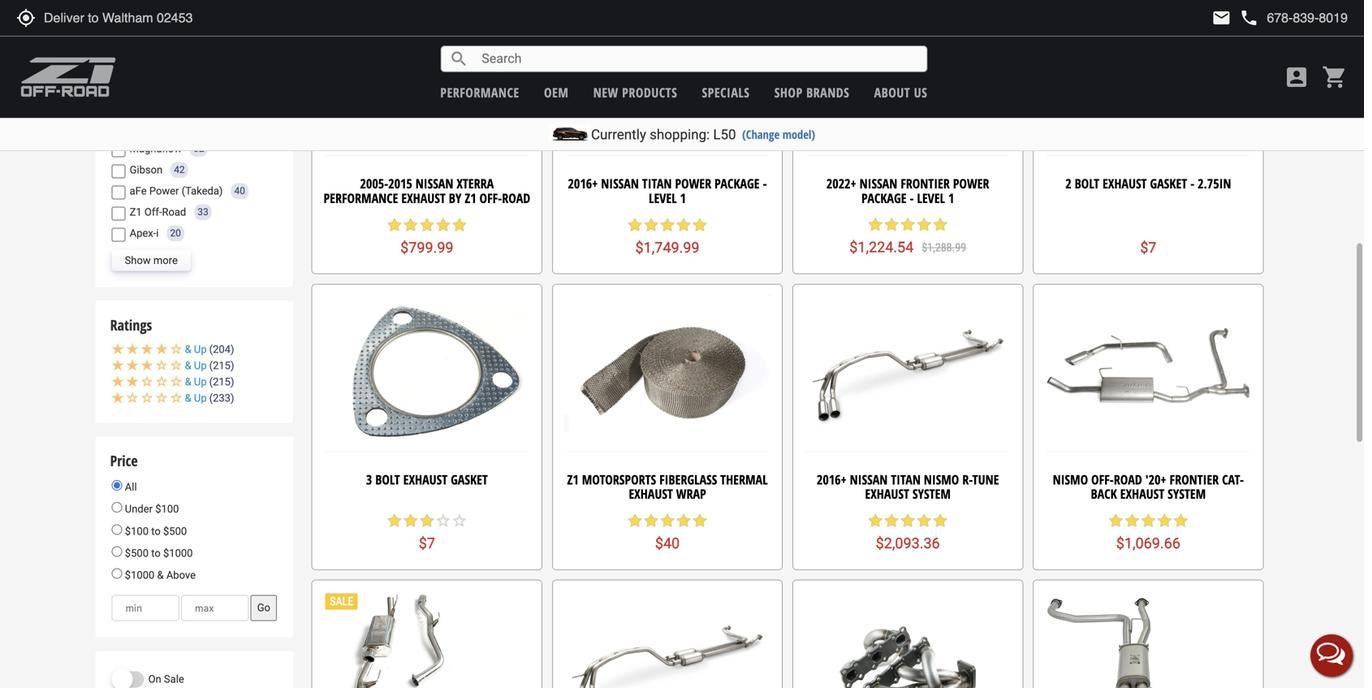 Task type: locate. For each thing, give the bounding box(es) containing it.
233
[[213, 392, 231, 404]]

1 vertical spatial & up 215
[[185, 376, 231, 388]]

brands
[[807, 84, 850, 101]]

2022+ nissan frontier power package - level 1
[[827, 175, 990, 207]]

off- inside nismo off-road '20+ frontier cat- back exhaust system
[[1092, 471, 1114, 488]]

off- right nismo
[[1092, 471, 1114, 488]]

z1 left "motorsports"
[[567, 471, 579, 488]]

to for $100
[[151, 525, 161, 537]]

1 vertical spatial $1000
[[125, 569, 155, 581]]

2016+ inside 2016+ nissan titan nismo r-tune exhaust system
[[817, 471, 847, 488]]

1
[[680, 189, 686, 207], [949, 189, 955, 207]]

2 level from the left
[[918, 189, 946, 207]]

system inside nismo off-road '20+ frontier cat- back exhaust system
[[1168, 485, 1207, 503]]

power inside 2022+ nissan frontier power package - level 1
[[954, 175, 990, 192]]

& up 215
[[185, 360, 231, 372], [185, 376, 231, 388]]

more
[[153, 254, 178, 266]]

l50
[[714, 126, 737, 143]]

star star star star star $40
[[627, 513, 708, 552]]

$100
[[155, 503, 179, 515], [125, 525, 149, 537]]

level for titan
[[649, 189, 677, 207]]

2016+ nissan titan nismo r-tune exhaust system
[[817, 471, 1000, 503]]

0 vertical spatial $500
[[163, 525, 187, 537]]

package for 2022+ nissan frontier power package - level 1
[[862, 189, 907, 207]]

off- right by
[[480, 189, 502, 207]]

exhaust right back
[[1121, 485, 1165, 503]]

level up the star star star star star $1,749.99
[[649, 189, 677, 207]]

frontier inside nismo off-road '20+ frontier cat- back exhaust system
[[1170, 471, 1220, 488]]

new products
[[594, 84, 678, 101]]

- up star star star star star $1,224.54 $1,288.99
[[910, 189, 914, 207]]

$2,093.36
[[876, 535, 940, 552]]

1 vertical spatial frontier
[[1170, 471, 1220, 488]]

& up the & up 233
[[185, 376, 191, 388]]

0 vertical spatial frontier
[[901, 175, 950, 192]]

1 level from the left
[[649, 189, 677, 207]]

0 horizontal spatial 1
[[680, 189, 686, 207]]

- for 2016+ nissan titan power package - level 1
[[763, 175, 767, 192]]

up left 233
[[194, 392, 207, 404]]

up down & up 204
[[194, 360, 207, 372]]

exhaust up "star star star star star $2,093.36"
[[866, 485, 910, 503]]

shopping:
[[650, 126, 710, 143]]

level
[[649, 189, 677, 207], [918, 189, 946, 207]]

1 to from the top
[[151, 525, 161, 537]]

tune
[[973, 471, 1000, 488]]

$1,749.99
[[636, 239, 700, 256]]

star_border
[[435, 513, 452, 529], [452, 513, 468, 529]]

1 inside 2016+ nissan titan power package - level 1
[[680, 189, 686, 207]]

exhaust up star star star star_border star_border $7
[[403, 471, 448, 488]]

titan left nismo
[[891, 471, 921, 488]]

215 down 204
[[213, 360, 231, 372]]

show more button
[[112, 250, 191, 271]]

& up 215 down & up 204
[[185, 360, 231, 372]]

0 horizontal spatial titan
[[642, 175, 672, 192]]

$7 down 2 bolt exhaust gasket - 2.75in
[[1141, 239, 1157, 256]]

package inside 2016+ nissan titan power package - level 1
[[715, 175, 760, 192]]

3
[[366, 471, 372, 488]]

None radio
[[112, 480, 122, 491], [112, 524, 122, 535], [112, 546, 122, 557], [112, 480, 122, 491], [112, 524, 122, 535], [112, 546, 122, 557]]

2022+
[[827, 175, 857, 192]]

power
[[675, 175, 712, 192], [954, 175, 990, 192], [149, 185, 179, 197]]

my_location
[[16, 8, 36, 28]]

nissan right 2022+
[[860, 175, 898, 192]]

titan inside 2016+ nissan titan power package - level 1
[[642, 175, 672, 192]]

exhaust right 2 in the top right of the page
[[1103, 175, 1147, 192]]

max number field
[[181, 595, 249, 621]]

0 horizontal spatial level
[[649, 189, 677, 207]]

frontier up star star star star star $1,224.54 $1,288.99
[[901, 175, 950, 192]]

z1 motorsports fiberglass thermal exhaust wrap
[[567, 471, 768, 503]]

off- for z1 off-road
[[145, 206, 162, 218]]

2 1 from the left
[[949, 189, 955, 207]]

bolt right 2 in the top right of the page
[[1075, 175, 1100, 192]]

0 vertical spatial $1000
[[163, 547, 193, 559]]

nissan inside 2016+ nissan titan nismo r-tune exhaust system
[[850, 471, 888, 488]]

2 & up 215 from the top
[[185, 376, 231, 388]]

road down afe power (takeda)
[[162, 206, 186, 218]]

0 vertical spatial titan
[[642, 175, 672, 192]]

0 horizontal spatial $100
[[125, 525, 149, 537]]

system right '20+
[[1168, 485, 1207, 503]]

nissan for 2016+ nissan titan power package - level 1
[[601, 175, 639, 192]]

exhaust left wrap
[[629, 485, 673, 503]]

package down "l50"
[[715, 175, 760, 192]]

sale
[[164, 673, 184, 685]]

- left the 2.75in
[[1191, 175, 1195, 192]]

1 horizontal spatial $7
[[1141, 239, 1157, 256]]

bolt right 3
[[376, 471, 400, 488]]

1 horizontal spatial package
[[862, 189, 907, 207]]

1 vertical spatial to
[[151, 547, 161, 559]]

'20+
[[1146, 471, 1167, 488]]

2016+ for 2016+ nissan titan nismo r-tune exhaust system
[[817, 471, 847, 488]]

94
[[175, 122, 186, 133]]

level up star star star star star $1,224.54 $1,288.99
[[918, 189, 946, 207]]

1 horizontal spatial system
[[1168, 485, 1207, 503]]

1 horizontal spatial off-
[[480, 189, 502, 207]]

2 system from the left
[[1168, 485, 1207, 503]]

$7 inside star star star star_border star_border $7
[[419, 535, 435, 552]]

z1 inside z1 motorsports fiberglass thermal exhaust wrap
[[567, 471, 579, 488]]

power up "z1 off-road"
[[149, 185, 179, 197]]

2 horizontal spatial road
[[1114, 471, 1143, 488]]

frontier right '20+
[[1170, 471, 1220, 488]]

1 horizontal spatial gasket
[[1151, 175, 1188, 192]]

0 vertical spatial to
[[151, 525, 161, 537]]

road left '20+
[[1114, 471, 1143, 488]]

&
[[185, 343, 191, 356], [185, 360, 191, 372], [185, 376, 191, 388], [185, 392, 191, 404], [157, 569, 164, 581]]

0 vertical spatial 215
[[213, 360, 231, 372]]

wrap
[[677, 485, 707, 503]]

road for z1 off-road
[[162, 206, 186, 218]]

0 horizontal spatial package
[[715, 175, 760, 192]]

off- inside the 2005-2015 nissan xterra performance exhaust by z1 off-road
[[480, 189, 502, 207]]

min number field
[[112, 595, 180, 621]]

0 vertical spatial bolt
[[1075, 175, 1100, 192]]

1 horizontal spatial 2016+
[[817, 471, 847, 488]]

bolt
[[1075, 175, 1100, 192], [376, 471, 400, 488]]

0 horizontal spatial system
[[913, 485, 951, 503]]

1 horizontal spatial road
[[502, 189, 531, 207]]

z1 for z1 off-road
[[130, 206, 142, 218]]

1 horizontal spatial titan
[[891, 471, 921, 488]]

1 1 from the left
[[680, 189, 686, 207]]

0 horizontal spatial gasket
[[451, 471, 488, 488]]

$1000 up "above"
[[163, 547, 193, 559]]

1 vertical spatial gasket
[[451, 471, 488, 488]]

None checkbox
[[112, 144, 126, 157], [112, 165, 126, 178], [112, 186, 126, 200], [112, 144, 126, 157], [112, 165, 126, 178], [112, 186, 126, 200]]

off-
[[480, 189, 502, 207], [145, 206, 162, 218], [1092, 471, 1114, 488]]

package
[[715, 175, 760, 192], [862, 189, 907, 207]]

$1000 down the $500 to $1000
[[125, 569, 155, 581]]

gasket left the 2.75in
[[1151, 175, 1188, 192]]

new
[[594, 84, 619, 101]]

to
[[151, 525, 161, 537], [151, 547, 161, 559]]

$500 down $100 to $500
[[125, 547, 149, 559]]

products
[[206, 5, 249, 17]]

z1 products
[[191, 5, 249, 17]]

off- up i
[[145, 206, 162, 218]]

0 horizontal spatial power
[[149, 185, 179, 197]]

0 horizontal spatial frontier
[[901, 175, 950, 192]]

package inside 2022+ nissan frontier power package - level 1
[[862, 189, 907, 207]]

& up 204
[[185, 343, 231, 356]]

4 up from the top
[[194, 392, 207, 404]]

$500 up the $500 to $1000
[[163, 525, 187, 537]]

1 horizontal spatial power
[[675, 175, 712, 192]]

1 vertical spatial 2016+
[[817, 471, 847, 488]]

1 vertical spatial bolt
[[376, 471, 400, 488]]

titan for level
[[642, 175, 672, 192]]

power down currently shopping: l50 (change model)
[[675, 175, 712, 192]]

1 up $1,288.99
[[949, 189, 955, 207]]

power up $1,288.99
[[954, 175, 990, 192]]

system
[[913, 485, 951, 503], [1168, 485, 1207, 503]]

- inside 2016+ nissan titan power package - level 1
[[763, 175, 767, 192]]

to down $100 to $500
[[151, 547, 161, 559]]

$100 to $500
[[122, 525, 187, 537]]

0 vertical spatial & up 215
[[185, 360, 231, 372]]

nissan for 2016+ nissan titan nismo r-tune exhaust system
[[850, 471, 888, 488]]

up up the & up 233
[[194, 376, 207, 388]]

z1 down afe
[[130, 206, 142, 218]]

to up the $500 to $1000
[[151, 525, 161, 537]]

up left 204
[[194, 343, 207, 356]]

1 horizontal spatial frontier
[[1170, 471, 1220, 488]]

1 horizontal spatial 1
[[949, 189, 955, 207]]

& up 215 up the & up 233
[[185, 376, 231, 388]]

z1
[[191, 5, 204, 17], [465, 189, 477, 207], [130, 206, 142, 218], [567, 471, 579, 488]]

0 horizontal spatial $1000
[[125, 569, 155, 581]]

0 horizontal spatial road
[[162, 206, 186, 218]]

phone link
[[1240, 8, 1349, 28]]

1 vertical spatial 215
[[213, 376, 231, 388]]

1 horizontal spatial -
[[910, 189, 914, 207]]

nissan inside 2016+ nissan titan power package - level 1
[[601, 175, 639, 192]]

star star star star star $799.99
[[387, 217, 468, 256]]

level inside 2016+ nissan titan power package - level 1
[[649, 189, 677, 207]]

0 vertical spatial gasket
[[1151, 175, 1188, 192]]

road inside nismo off-road '20+ frontier cat- back exhaust system
[[1114, 471, 1143, 488]]

new products link
[[594, 84, 678, 101]]

package right 2022+
[[862, 189, 907, 207]]

back
[[1091, 485, 1118, 503]]

titan inside 2016+ nissan titan nismo r-tune exhaust system
[[891, 471, 921, 488]]

1 inside 2022+ nissan frontier power package - level 1
[[949, 189, 955, 207]]

(change model) link
[[743, 126, 816, 142]]

1 horizontal spatial $500
[[163, 525, 187, 537]]

(takeda)
[[182, 185, 223, 197]]

1 vertical spatial $7
[[419, 535, 435, 552]]

0 vertical spatial 2016+
[[568, 175, 598, 192]]

titan up the star star star star star $1,749.99
[[642, 175, 672, 192]]

$1000
[[163, 547, 193, 559], [125, 569, 155, 581]]

star star star star star $2,093.36
[[868, 513, 949, 552]]

20
[[170, 228, 181, 239]]

1 vertical spatial $500
[[125, 547, 149, 559]]

1 215 from the top
[[213, 360, 231, 372]]

-
[[763, 175, 767, 192], [1191, 175, 1195, 192], [910, 189, 914, 207]]

z1 left products
[[191, 5, 204, 17]]

1 horizontal spatial $100
[[155, 503, 179, 515]]

2 star_border from the left
[[452, 513, 468, 529]]

model)
[[783, 126, 816, 142]]

2 215 from the top
[[213, 376, 231, 388]]

nissan up "star star star star star $2,093.36"
[[850, 471, 888, 488]]

star star star star_border star_border $7
[[387, 513, 468, 552]]

1 up from the top
[[194, 343, 207, 356]]

$1,288.99
[[922, 241, 967, 254]]

1 vertical spatial titan
[[891, 471, 921, 488]]

2 to from the top
[[151, 547, 161, 559]]

phone
[[1240, 8, 1260, 28]]

0 horizontal spatial off-
[[145, 206, 162, 218]]

gasket
[[1151, 175, 1188, 192], [451, 471, 488, 488]]

$100 down "under"
[[125, 525, 149, 537]]

afe power (takeda)
[[130, 185, 223, 197]]

1 vertical spatial $100
[[125, 525, 149, 537]]

road inside the 2005-2015 nissan xterra performance exhaust by z1 off-road
[[502, 189, 531, 207]]

power inside 2016+ nissan titan power package - level 1
[[675, 175, 712, 192]]

2015
[[388, 175, 413, 192]]

road right xterra
[[502, 189, 531, 207]]

None radio
[[112, 502, 122, 513], [112, 568, 122, 579], [112, 502, 122, 513], [112, 568, 122, 579]]

star star star star star $1,069.66
[[1108, 513, 1190, 552]]

z1 right by
[[465, 189, 477, 207]]

0 horizontal spatial -
[[763, 175, 767, 192]]

star
[[868, 217, 884, 233], [884, 217, 900, 233], [900, 217, 917, 233], [917, 217, 933, 233], [933, 217, 949, 233], [387, 217, 403, 233], [403, 217, 419, 233], [419, 217, 435, 233], [435, 217, 452, 233], [452, 217, 468, 233], [627, 217, 643, 233], [643, 217, 660, 233], [660, 217, 676, 233], [676, 217, 692, 233], [692, 217, 708, 233], [387, 513, 403, 529], [403, 513, 419, 529], [419, 513, 435, 529], [627, 513, 643, 529], [643, 513, 660, 529], [660, 513, 676, 529], [676, 513, 692, 529], [692, 513, 708, 529], [868, 513, 884, 529], [884, 513, 900, 529], [900, 513, 917, 529], [917, 513, 933, 529], [933, 513, 949, 529], [1108, 513, 1125, 529], [1125, 513, 1141, 529], [1141, 513, 1157, 529], [1157, 513, 1173, 529], [1173, 513, 1190, 529]]

nissan down currently
[[601, 175, 639, 192]]

nismo
[[924, 471, 960, 488]]

1 horizontal spatial level
[[918, 189, 946, 207]]

1 up the star star star star star $1,749.99
[[680, 189, 686, 207]]

33
[[198, 206, 209, 218]]

0 horizontal spatial 2016+
[[568, 175, 598, 192]]

82
[[193, 143, 204, 154]]

nismo
[[1053, 471, 1089, 488]]

1 horizontal spatial bolt
[[1075, 175, 1100, 192]]

bolt for 3
[[376, 471, 400, 488]]

level inside 2022+ nissan frontier power package - level 1
[[918, 189, 946, 207]]

2 horizontal spatial power
[[954, 175, 990, 192]]

1 system from the left
[[913, 485, 951, 503]]

0 horizontal spatial $7
[[419, 535, 435, 552]]

None checkbox
[[112, 207, 126, 221], [112, 228, 126, 242], [112, 207, 126, 221], [112, 228, 126, 242]]

gasket for 3 bolt exhaust gasket
[[451, 471, 488, 488]]

road
[[502, 189, 531, 207], [162, 206, 186, 218], [1114, 471, 1143, 488]]

2 horizontal spatial off-
[[1092, 471, 1114, 488]]

account_box
[[1284, 64, 1310, 90]]

system left r-
[[913, 485, 951, 503]]

215 up 233
[[213, 376, 231, 388]]

nissan right 2015
[[416, 175, 454, 192]]

gasket up star star star star_border star_border $7
[[451, 471, 488, 488]]

shopping_cart
[[1323, 64, 1349, 90]]

$7 down "3 bolt exhaust gasket"
[[419, 535, 435, 552]]

2016+ inside 2016+ nissan titan power package - level 1
[[568, 175, 598, 192]]

$100 up $100 to $500
[[155, 503, 179, 515]]

ratings
[[110, 315, 152, 335]]

- down (change
[[763, 175, 767, 192]]

- inside 2022+ nissan frontier power package - level 1
[[910, 189, 914, 207]]

nissan inside 2022+ nissan frontier power package - level 1
[[860, 175, 898, 192]]

magnaflow
[[130, 142, 182, 155]]

exhaust inside nismo off-road '20+ frontier cat- back exhaust system
[[1121, 485, 1165, 503]]

0 vertical spatial $100
[[155, 503, 179, 515]]

0 horizontal spatial bolt
[[376, 471, 400, 488]]

exhaust left by
[[402, 189, 446, 207]]

package for 2016+ nissan titan power package - level 1
[[715, 175, 760, 192]]



Task type: vqa. For each thing, say whether or not it's contained in the screenshot.
THE 'PATHFINDER'
no



Task type: describe. For each thing, give the bounding box(es) containing it.
mail link
[[1212, 8, 1232, 28]]

us
[[914, 84, 928, 101]]

$799.99
[[401, 239, 454, 256]]

afe
[[130, 185, 147, 197]]

road for nismo off-road '20+ frontier cat- back exhaust system
[[1114, 471, 1143, 488]]

3 up from the top
[[194, 376, 207, 388]]

2005-
[[360, 175, 388, 192]]

apex-i
[[130, 227, 159, 239]]

about us
[[875, 84, 928, 101]]

z1 motorsports logo image
[[20, 57, 117, 97]]

star star star star star $1,749.99
[[627, 217, 708, 256]]

42
[[174, 164, 185, 176]]

motorsports
[[582, 471, 657, 488]]

performance
[[441, 84, 520, 101]]

z1 for z1 motorsports fiberglass thermal exhaust wrap
[[567, 471, 579, 488]]

0 horizontal spatial $500
[[125, 547, 149, 559]]

shop brands
[[775, 84, 850, 101]]

apex-
[[130, 227, 156, 239]]

2016+ for 2016+ nissan titan power package - level 1
[[568, 175, 598, 192]]

z1 for z1 products
[[191, 5, 204, 17]]

on
[[148, 673, 161, 685]]

(change
[[743, 126, 780, 142]]

products
[[622, 84, 678, 101]]

currently
[[591, 126, 647, 143]]

2.75in
[[1198, 175, 1232, 192]]

account_box link
[[1280, 64, 1314, 90]]

& down & up 204
[[185, 360, 191, 372]]

vibrant
[[130, 121, 163, 134]]

z1 inside the 2005-2015 nissan xterra performance exhaust by z1 off-road
[[465, 189, 477, 207]]

& left 233
[[185, 392, 191, 404]]

power for frontier
[[954, 175, 990, 192]]

under
[[125, 503, 153, 515]]

to for $500
[[151, 547, 161, 559]]

2 bolt exhaust gasket - 2.75in
[[1066, 175, 1232, 192]]

$1000 & above
[[122, 569, 196, 581]]

gibson
[[130, 164, 163, 176]]

show more
[[125, 254, 178, 266]]

frontier inside 2022+ nissan frontier power package - level 1
[[901, 175, 950, 192]]

all
[[122, 481, 137, 493]]

1 for frontier
[[949, 189, 955, 207]]

3 bolt exhaust gasket
[[366, 471, 488, 488]]

i
[[156, 227, 159, 239]]

shop
[[775, 84, 803, 101]]

2 horizontal spatial -
[[1191, 175, 1195, 192]]

under  $100
[[122, 503, 179, 515]]

2005-2015 nissan xterra performance exhaust by z1 off-road
[[324, 175, 531, 207]]

exhaust inside 2016+ nissan titan nismo r-tune exhaust system
[[866, 485, 910, 503]]

about
[[875, 84, 911, 101]]

2 up from the top
[[194, 360, 207, 372]]

price
[[110, 451, 138, 471]]

cat-
[[1223, 471, 1245, 488]]

show
[[125, 254, 151, 266]]

level for frontier
[[918, 189, 946, 207]]

exhaust inside the 2005-2015 nissan xterra performance exhaust by z1 off-road
[[402, 189, 446, 207]]

oem
[[544, 84, 569, 101]]

on sale
[[148, 673, 184, 685]]

2
[[1066, 175, 1072, 192]]

& left "above"
[[157, 569, 164, 581]]

40
[[234, 185, 245, 197]]

about us link
[[875, 84, 928, 101]]

search
[[449, 49, 469, 69]]

mail
[[1212, 8, 1232, 28]]

currently shopping: l50 (change model)
[[591, 126, 816, 143]]

r-
[[963, 471, 973, 488]]

system inside 2016+ nissan titan nismo r-tune exhaust system
[[913, 485, 951, 503]]

204
[[213, 343, 231, 356]]

bolt for 2
[[1075, 175, 1100, 192]]

$500 to $1000
[[122, 547, 193, 559]]

1 for titan
[[680, 189, 686, 207]]

0 vertical spatial $7
[[1141, 239, 1157, 256]]

- for 2022+ nissan frontier power package - level 1
[[910, 189, 914, 207]]

fiberglass
[[660, 471, 718, 488]]

1 horizontal spatial $1000
[[163, 547, 193, 559]]

Search search field
[[469, 46, 927, 71]]

1 & up 215 from the top
[[185, 360, 231, 372]]

& left 204
[[185, 343, 191, 356]]

gasket for 2 bolt exhaust gasket - 2.75in
[[1151, 175, 1188, 192]]

above
[[166, 569, 196, 581]]

power for titan
[[675, 175, 712, 192]]

shopping_cart link
[[1319, 64, 1349, 90]]

go
[[257, 602, 270, 614]]

titan for exhaust
[[891, 471, 921, 488]]

performance
[[324, 189, 398, 207]]

2016+ nissan titan power package - level 1
[[568, 175, 767, 207]]

$1,224.54
[[850, 239, 914, 256]]

oem link
[[544, 84, 569, 101]]

specials
[[702, 84, 750, 101]]

brand
[[110, 72, 144, 92]]

nissan for 2022+ nissan frontier power package - level 1
[[860, 175, 898, 192]]

by
[[449, 189, 462, 207]]

xterra
[[457, 175, 494, 192]]

star star star star star $1,224.54 $1,288.99
[[850, 217, 967, 256]]

$40
[[655, 535, 680, 552]]

mail phone
[[1212, 8, 1260, 28]]

exhaust inside z1 motorsports fiberglass thermal exhaust wrap
[[629, 485, 673, 503]]

nissan inside the 2005-2015 nissan xterra performance exhaust by z1 off-road
[[416, 175, 454, 192]]

off- for nismo off-road '20+ frontier cat- back exhaust system
[[1092, 471, 1114, 488]]

1 star_border from the left
[[435, 513, 452, 529]]

$1,069.66
[[1117, 535, 1181, 552]]



